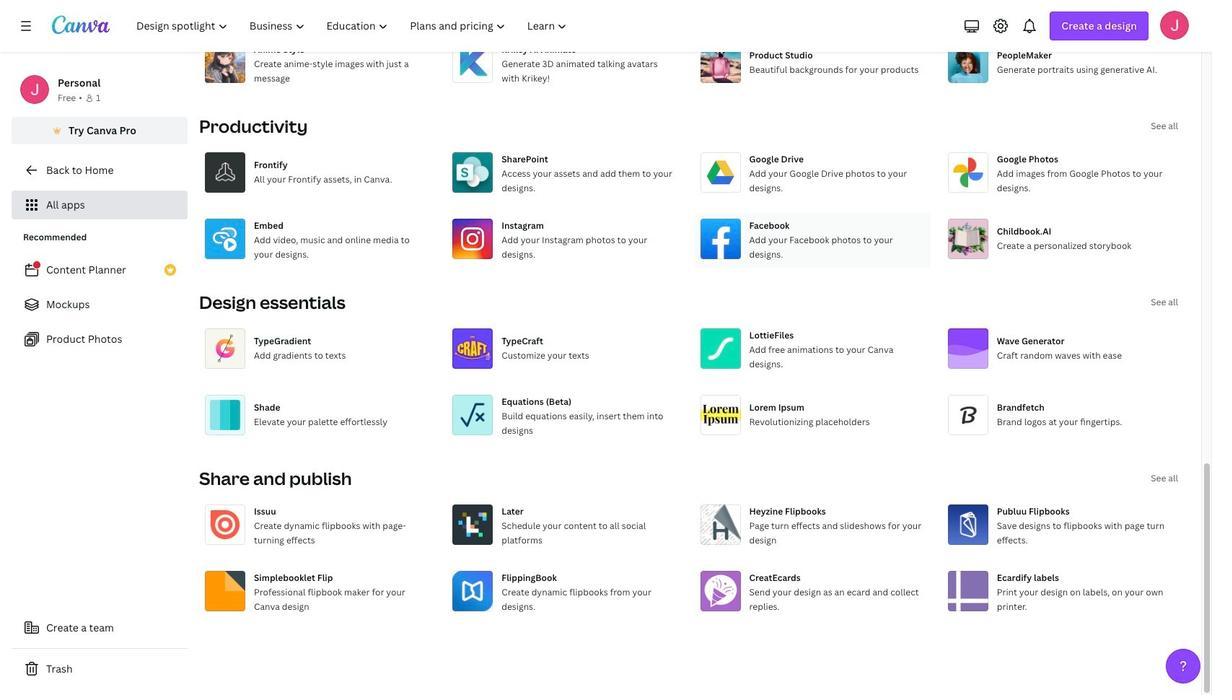 Task type: describe. For each thing, give the bounding box(es) containing it.
james peterson image
[[1161, 11, 1190, 40]]

top level navigation element
[[127, 12, 580, 40]]



Task type: locate. For each thing, give the bounding box(es) containing it.
list
[[12, 256, 188, 354]]

group
[[695, 213, 931, 268]]



Task type: vqa. For each thing, say whether or not it's contained in the screenshot.
used
no



